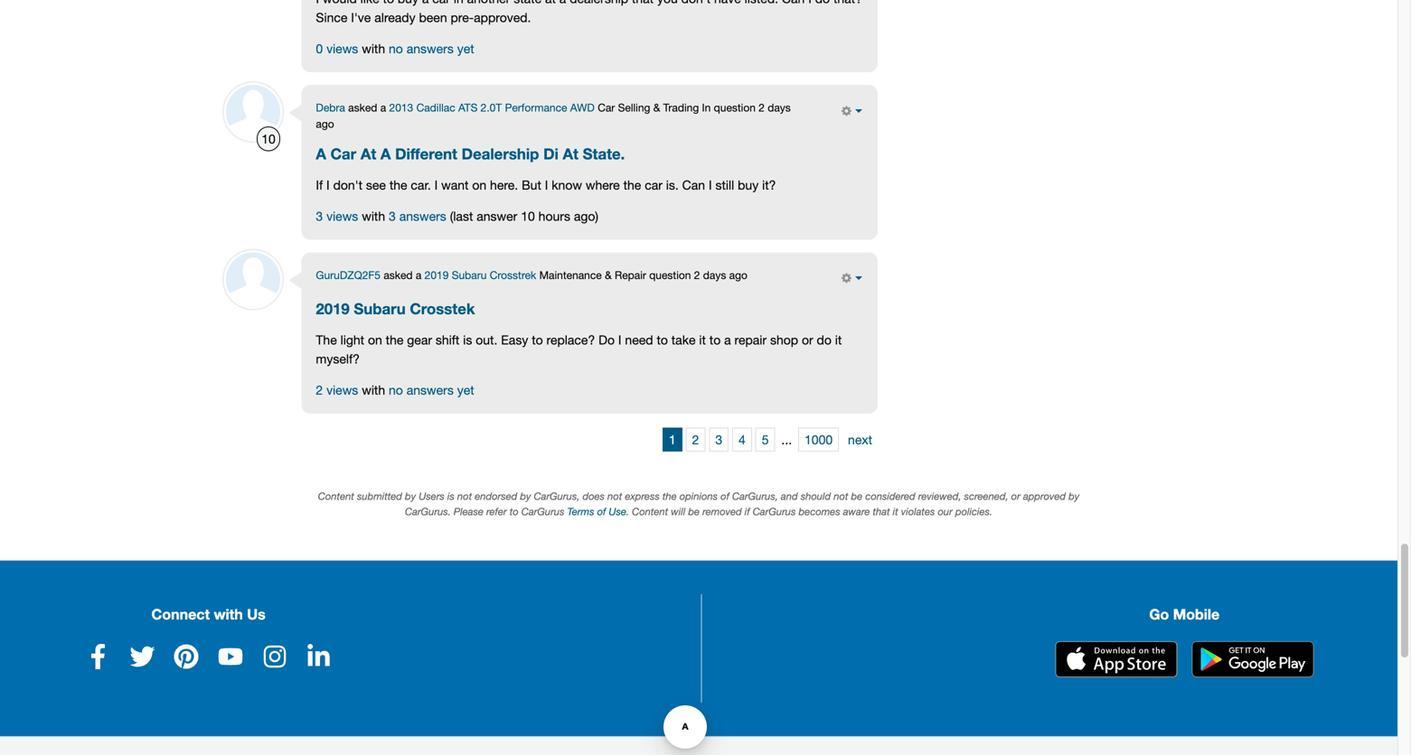 Task type: vqa. For each thing, say whether or not it's contained in the screenshot.
right of
yes



Task type: describe. For each thing, give the bounding box(es) containing it.
that?
[[834, 0, 863, 6]]

car selling & trading in             question             2 days ago
[[316, 101, 791, 130]]

1 horizontal spatial 10
[[521, 209, 535, 224]]

i right car.
[[435, 177, 438, 192]]

asked for subaru
[[384, 269, 413, 281]]

awd
[[570, 101, 595, 114]]

policies.
[[956, 506, 993, 518]]

becomes
[[799, 506, 841, 518]]

it?
[[762, 177, 776, 192]]

0 horizontal spatial question
[[649, 269, 691, 281]]

on inside the light on the gear shift is out.  easy to replace?  do i need to take it to a  repair shop or do it myself?
[[368, 333, 382, 348]]

2019 subaru crosstek
[[316, 300, 475, 318]]

pinterest image
[[174, 645, 199, 670]]

1 cargurus, from the left
[[534, 491, 580, 503]]

already
[[375, 10, 416, 25]]

2 cargurus, from the left
[[732, 491, 778, 503]]

i left still
[[709, 177, 712, 192]]

di
[[544, 145, 559, 163]]

state.
[[583, 145, 625, 163]]

2 at from the left
[[563, 145, 579, 163]]

3 views link
[[316, 209, 358, 224]]

1 vertical spatial &
[[605, 269, 612, 281]]

0
[[316, 41, 323, 56]]

car inside car selling & trading in             question             2 days ago
[[598, 101, 615, 114]]

pre-
[[451, 10, 474, 25]]

at
[[545, 0, 556, 6]]

i left that?
[[809, 0, 812, 6]]

answer
[[477, 209, 518, 224]]

no for 2 views
[[389, 383, 403, 398]]

3 answers link
[[389, 209, 447, 224]]

(last
[[450, 209, 473, 224]]

use
[[609, 506, 627, 518]]

2 views with no answers yet
[[316, 383, 474, 398]]

performance
[[505, 101, 567, 114]]

listed.
[[745, 0, 779, 6]]

ats
[[458, 101, 478, 114]]

2019 subaru crosstrek link
[[425, 269, 536, 281]]

0 views with no answers yet
[[316, 41, 474, 56]]

debra link
[[316, 101, 345, 114]]

don't inside i would like to buy a car in another state at a dealership that  you don't have listed. can i do that? since i've already been  pre-approved.
[[682, 0, 711, 6]]

5
[[762, 433, 769, 447]]

to right easy
[[532, 333, 543, 348]]

still
[[716, 177, 734, 192]]

or inside the light on the gear shift is out.  easy to replace?  do i need to take it to a  repair shop or do it myself?
[[802, 333, 814, 348]]

considered
[[866, 491, 916, 503]]

another
[[467, 0, 510, 6]]

twitter image
[[130, 645, 155, 670]]

the
[[316, 333, 337, 348]]

car inside i would like to buy a car in another state at a dealership that  you don't have listed. can i do that? since i've already been  pre-approved.
[[432, 0, 450, 6]]

mobile
[[1174, 606, 1220, 623]]

do inside the light on the gear shift is out.  easy to replace?  do i need to take it to a  repair shop or do it myself?
[[817, 333, 832, 348]]

2019 subaru crosstek link
[[316, 300, 475, 318]]

a right at
[[560, 0, 566, 6]]

3 views with 3 answers (last answer 10 hours ago)
[[316, 209, 599, 224]]

2.0t
[[481, 101, 502, 114]]

removed
[[703, 506, 742, 518]]

3 for 3 views with 3 answers (last answer 10 hours ago)
[[316, 209, 323, 224]]

1 horizontal spatial car
[[645, 177, 663, 192]]

debra asked a 2013 cadillac ats 2.0t performance awd
[[316, 101, 595, 114]]

1 by from the left
[[405, 491, 416, 503]]

a up 2019 subaru crosstek
[[416, 269, 422, 281]]

1 horizontal spatial it
[[835, 333, 842, 348]]

shop
[[770, 333, 799, 348]]

1 a from the left
[[316, 145, 326, 163]]

views for 0
[[327, 41, 358, 56]]

please
[[454, 506, 484, 518]]

2 inside car selling & trading in             question             2 days ago
[[759, 101, 765, 114]]

yet for 0 views with no answers yet
[[457, 41, 474, 56]]

dealership
[[570, 0, 629, 6]]

see
[[366, 177, 386, 192]]

0 views link
[[316, 41, 358, 56]]

0 vertical spatial 2019
[[425, 269, 449, 281]]

a car at a different dealership di at state. link
[[316, 145, 625, 163]]

0 horizontal spatial 2019
[[316, 300, 350, 318]]

1 at from the left
[[361, 145, 376, 163]]

since
[[316, 10, 348, 25]]

connect
[[151, 606, 210, 623]]

us
[[247, 606, 266, 623]]

1 not from the left
[[457, 491, 472, 503]]

4
[[739, 433, 746, 447]]

2 by from the left
[[520, 491, 531, 503]]

i inside the light on the gear shift is out.  easy to replace?  do i need to take it to a  repair shop or do it myself?
[[618, 333, 622, 348]]

go
[[1150, 606, 1169, 623]]

need
[[625, 333, 653, 348]]

a car at a different dealership di at state.
[[316, 145, 625, 163]]

do
[[599, 333, 615, 348]]

i would like to buy a car in another state at a dealership that  you don't have listed. can i do that? since i've already been  pre-approved.
[[316, 0, 863, 25]]

a left the 2013
[[380, 101, 386, 114]]

endorsed
[[475, 491, 518, 503]]

myself?
[[316, 352, 360, 367]]

with for 3
[[362, 209, 385, 224]]

or inside the content submitted by users is not endorsed by cargurus, does not express the opinions of cargurus, and should not be considered reviewed, screened, or approved by cargurus. please refer to cargurus
[[1012, 491, 1021, 503]]

0 horizontal spatial of
[[597, 506, 606, 518]]

views for 3
[[327, 209, 358, 224]]

to inside i would like to buy a car in another state at a dealership that  you don't have listed. can i do that? since i've already been  pre-approved.
[[383, 0, 394, 6]]

like
[[360, 0, 379, 6]]

approved.
[[474, 10, 531, 25]]

2 horizontal spatial it
[[893, 506, 899, 518]]

0 horizontal spatial can
[[682, 177, 705, 192]]

1 vertical spatial car
[[331, 145, 356, 163]]

crosstrek
[[490, 269, 536, 281]]

dealership
[[462, 145, 539, 163]]

but
[[522, 177, 542, 192]]

go mobile
[[1150, 606, 1220, 623]]

views for 2
[[327, 383, 358, 398]]

& inside car selling & trading in             question             2 days ago
[[654, 101, 660, 114]]

shift
[[436, 333, 460, 348]]

0 vertical spatial on
[[472, 177, 487, 192]]

answers for 0 views with no answers yet
[[407, 41, 454, 56]]

be inside the content submitted by users is not endorsed by cargurus, does not express the opinions of cargurus, and should not be considered reviewed, screened, or approved by cargurus. please refer to cargurus
[[851, 491, 863, 503]]

been
[[419, 10, 447, 25]]

linkedin image
[[306, 645, 331, 670]]

in
[[454, 0, 464, 6]]

state
[[514, 0, 542, 6]]

if
[[745, 506, 750, 518]]

repair
[[735, 333, 767, 348]]

pagination navigation navigation
[[222, 427, 878, 452]]

i right but
[[545, 177, 548, 192]]

0 horizontal spatial it
[[699, 333, 706, 348]]

would
[[323, 0, 357, 6]]

should
[[801, 491, 831, 503]]

express
[[625, 491, 660, 503]]

content submitted by users is not endorsed by cargurus, does not express the opinions of cargurus, and should not be considered reviewed, screened, or approved by cargurus. please refer to cargurus
[[318, 491, 1080, 518]]

replace?
[[547, 333, 595, 348]]

selling
[[618, 101, 651, 114]]

3 for 3
[[716, 433, 723, 447]]

know
[[552, 177, 582, 192]]

connect with us
[[151, 606, 266, 623]]

1000
[[805, 433, 833, 447]]

2 up "take"
[[694, 269, 700, 281]]

0 vertical spatial subaru
[[452, 269, 487, 281]]

...
[[782, 433, 792, 447]]

2 a from the left
[[381, 145, 391, 163]]

i right if
[[326, 177, 330, 192]]

gurudzq2f5 link
[[316, 269, 381, 281]]



Task type: locate. For each thing, give the bounding box(es) containing it.
on right want
[[472, 177, 487, 192]]

is
[[463, 333, 472, 348], [448, 491, 455, 503]]

0 vertical spatial car
[[598, 101, 615, 114]]

be
[[851, 491, 863, 503], [688, 506, 700, 518]]

i right "do"
[[618, 333, 622, 348]]

asked up 2019 subaru crosstek
[[384, 269, 413, 281]]

answers down car.
[[399, 209, 447, 224]]

0 horizontal spatial asked
[[348, 101, 377, 114]]

of inside the content submitted by users is not endorsed by cargurus, does not express the opinions of cargurus, and should not be considered reviewed, screened, or approved by cargurus. please refer to cargurus
[[721, 491, 730, 503]]

1 horizontal spatial cargurus,
[[732, 491, 778, 503]]

it down considered
[[893, 506, 899, 518]]

in
[[702, 101, 711, 114]]

cadillac
[[416, 101, 455, 114]]

is left out.
[[463, 333, 472, 348]]

2 right the "1" link on the left of page
[[692, 433, 699, 447]]

next link
[[843, 429, 878, 451]]

question right repair
[[649, 269, 691, 281]]

aware
[[843, 506, 870, 518]]

1 link
[[663, 428, 683, 452]]

0 vertical spatial no
[[389, 41, 403, 56]]

or left approved
[[1012, 491, 1021, 503]]

submitted
[[357, 491, 402, 503]]

question
[[714, 101, 756, 114], [649, 269, 691, 281]]

0 vertical spatial question
[[714, 101, 756, 114]]

be up aware
[[851, 491, 863, 503]]

content left the submitted on the bottom
[[318, 491, 354, 503]]

is inside the content submitted by users is not endorsed by cargurus, does not express the opinions of cargurus, and should not be considered reviewed, screened, or approved by cargurus. please refer to cargurus
[[448, 491, 455, 503]]

car
[[598, 101, 615, 114], [331, 145, 356, 163]]

content down express
[[632, 506, 668, 518]]

0 horizontal spatial by
[[405, 491, 416, 503]]

1 horizontal spatial buy
[[738, 177, 759, 192]]

don't right you
[[682, 0, 711, 6]]

2 views from the top
[[327, 209, 358, 224]]

& right 'selling'
[[654, 101, 660, 114]]

ago up the repair
[[729, 269, 748, 281]]

1 vertical spatial be
[[688, 506, 700, 518]]

2019 up 'crosstek'
[[425, 269, 449, 281]]

2 right in in the top of the page
[[759, 101, 765, 114]]

1 horizontal spatial be
[[851, 491, 863, 503]]

3 right 3 views link on the top left
[[389, 209, 396, 224]]

1 yet from the top
[[457, 41, 474, 56]]

easy
[[501, 333, 528, 348]]

days inside car selling & trading in             question             2 days ago
[[768, 101, 791, 114]]

3 by from the left
[[1069, 491, 1080, 503]]

yet down pre-
[[457, 41, 474, 56]]

take
[[672, 333, 696, 348]]

the inside the content submitted by users is not endorsed by cargurus, does not express the opinions of cargurus, and should not be considered reviewed, screened, or approved by cargurus. please refer to cargurus
[[663, 491, 677, 503]]

a up see
[[381, 145, 391, 163]]

asked right debra link
[[348, 101, 377, 114]]

the right where
[[624, 177, 641, 192]]

that left you
[[632, 0, 654, 6]]

&
[[654, 101, 660, 114], [605, 269, 612, 281]]

0 vertical spatial answers
[[407, 41, 454, 56]]

1 vertical spatial buy
[[738, 177, 759, 192]]

0 vertical spatial 10
[[262, 131, 276, 146]]

to inside the content submitted by users is not endorsed by cargurus, does not express the opinions of cargurus, and should not be considered reviewed, screened, or approved by cargurus. please refer to cargurus
[[510, 506, 519, 518]]

1 horizontal spatial question
[[714, 101, 756, 114]]

2 inside pagination navigation 'navigation'
[[692, 433, 699, 447]]

car right awd
[[598, 101, 615, 114]]

0 horizontal spatial content
[[318, 491, 354, 503]]

no right 2 views link
[[389, 383, 403, 398]]

do left that?
[[815, 0, 830, 6]]

users
[[419, 491, 445, 503]]

with down i've
[[362, 41, 385, 56]]

1 vertical spatial car
[[645, 177, 663, 192]]

0 horizontal spatial car
[[331, 145, 356, 163]]

1 horizontal spatial at
[[563, 145, 579, 163]]

0 vertical spatial car
[[432, 0, 450, 6]]

or right shop at top
[[802, 333, 814, 348]]

maintenance
[[540, 269, 602, 281]]

no answers yet link down gear
[[389, 383, 474, 398]]

out.
[[476, 333, 498, 348]]

no down already at left
[[389, 41, 403, 56]]

1 vertical spatial asked
[[384, 269, 413, 281]]

a inside the light on the gear shift is out.  easy to replace?  do i need to take it to a  repair shop or do it myself?
[[724, 333, 731, 348]]

to left "take"
[[657, 333, 668, 348]]

no for 0 views
[[389, 41, 403, 56]]

0 horizontal spatial car
[[432, 0, 450, 6]]

2 not from the left
[[608, 491, 622, 503]]

yet for 2 views with no answers yet
[[457, 383, 474, 398]]

2 vertical spatial views
[[327, 383, 358, 398]]

3
[[316, 209, 323, 224], [389, 209, 396, 224], [716, 433, 723, 447]]

hours
[[539, 209, 571, 224]]

1 vertical spatial views
[[327, 209, 358, 224]]

on
[[472, 177, 487, 192], [368, 333, 382, 348]]

not up use
[[608, 491, 622, 503]]

1 horizontal spatial ago
[[729, 269, 748, 281]]

with for 0
[[362, 41, 385, 56]]

1 vertical spatial 10
[[521, 209, 535, 224]]

content
[[318, 491, 354, 503], [632, 506, 668, 518]]

at
[[361, 145, 376, 163], [563, 145, 579, 163]]

0 vertical spatial ago
[[316, 118, 334, 130]]

trading
[[663, 101, 699, 114]]

0 horizontal spatial be
[[688, 506, 700, 518]]

don't
[[682, 0, 711, 6], [333, 177, 363, 192]]

0 horizontal spatial or
[[802, 333, 814, 348]]

content inside the content submitted by users is not endorsed by cargurus, does not express the opinions of cargurus, and should not be considered reviewed, screened, or approved by cargurus. please refer to cargurus
[[318, 491, 354, 503]]

asked
[[348, 101, 377, 114], [384, 269, 413, 281]]

do inside i would like to buy a car in another state at a dealership that  you don't have listed. can i do that? since i've already been  pre-approved.
[[815, 0, 830, 6]]

2013
[[389, 101, 413, 114]]

the up will
[[663, 491, 677, 503]]

car left is.
[[645, 177, 663, 192]]

1 no answers yet link from the top
[[389, 41, 474, 56]]

on right light
[[368, 333, 382, 348]]

answers for 3 views with 3 answers (last answer 10 hours ago)
[[399, 209, 447, 224]]

1 vertical spatial is
[[448, 491, 455, 503]]

car up been
[[432, 0, 450, 6]]

get it on google play image
[[1192, 642, 1314, 678]]

is inside the light on the gear shift is out.  easy to replace?  do i need to take it to a  repair shop or do it myself?
[[463, 333, 472, 348]]

at right di
[[563, 145, 579, 163]]

1 horizontal spatial can
[[782, 0, 805, 6]]

crosstek
[[410, 300, 475, 318]]

1 horizontal spatial subaru
[[452, 269, 487, 281]]

answers down been
[[407, 41, 454, 56]]

cargurus,
[[534, 491, 580, 503], [732, 491, 778, 503]]

youtube image
[[218, 645, 243, 670]]

of up removed
[[721, 491, 730, 503]]

yet down shift
[[457, 383, 474, 398]]

have
[[714, 0, 741, 6]]

i
[[316, 0, 319, 6], [809, 0, 812, 6], [326, 177, 330, 192], [435, 177, 438, 192], [545, 177, 548, 192], [709, 177, 712, 192], [618, 333, 622, 348]]

1 horizontal spatial don't
[[682, 0, 711, 6]]

subaru inside the 2019 subaru crosstek link
[[354, 300, 406, 318]]

with down see
[[362, 209, 385, 224]]

2 cargurus from the left
[[753, 506, 796, 518]]

3 link
[[709, 428, 729, 452]]

that down considered
[[873, 506, 890, 518]]

will
[[671, 506, 686, 518]]

can right 'listed.'
[[782, 0, 805, 6]]

1 vertical spatial content
[[632, 506, 668, 518]]

2 link
[[686, 428, 706, 452]]

1 vertical spatial no
[[389, 383, 403, 398]]

1 horizontal spatial is
[[463, 333, 472, 348]]

1 views from the top
[[327, 41, 358, 56]]

it right shop at top
[[835, 333, 842, 348]]

0 vertical spatial days
[[768, 101, 791, 114]]

of left use
[[597, 506, 606, 518]]

if i don't see the car. i want on here. but i know where the car  is. can i still buy it?
[[316, 177, 776, 192]]

0 horizontal spatial is
[[448, 491, 455, 503]]

cargurus, up terms
[[534, 491, 580, 503]]

to right refer
[[510, 506, 519, 518]]

the inside the light on the gear shift is out.  easy to replace?  do i need to take it to a  repair shop or do it myself?
[[386, 333, 404, 348]]

subaru up light
[[354, 300, 406, 318]]

views up gurudzq2f5 link
[[327, 209, 358, 224]]

2 yet from the top
[[457, 383, 474, 398]]

3 inside 3 link
[[716, 433, 723, 447]]

1 horizontal spatial asked
[[384, 269, 413, 281]]

with for 2
[[362, 383, 385, 398]]

2019 up the
[[316, 300, 350, 318]]

0 horizontal spatial that
[[632, 0, 654, 6]]

1000 link
[[798, 428, 839, 452]]

no answers yet link for 0 views with no answers yet
[[389, 41, 474, 56]]

a
[[422, 0, 429, 6], [560, 0, 566, 6], [380, 101, 386, 114], [416, 269, 422, 281], [724, 333, 731, 348]]

1 horizontal spatial a
[[381, 145, 391, 163]]

& left repair
[[605, 269, 612, 281]]

1 vertical spatial or
[[1012, 491, 1021, 503]]

buy inside i would like to buy a car in another state at a dealership that  you don't have listed. can i do that? since i've already been  pre-approved.
[[398, 0, 419, 6]]

the left gear
[[386, 333, 404, 348]]

days right repair
[[703, 269, 726, 281]]

0 vertical spatial &
[[654, 101, 660, 114]]

views down the "myself?"
[[327, 383, 358, 398]]

1 horizontal spatial that
[[873, 506, 890, 518]]

0 horizontal spatial cargurus
[[522, 506, 565, 518]]

a up if
[[316, 145, 326, 163]]

1 vertical spatial 2019
[[316, 300, 350, 318]]

and
[[781, 491, 798, 503]]

do right shop at top
[[817, 333, 832, 348]]

car down debra link
[[331, 145, 356, 163]]

by
[[405, 491, 416, 503], [520, 491, 531, 503], [1069, 491, 1080, 503]]

question right in in the top of the page
[[714, 101, 756, 114]]

answers for 2 views with no answers yet
[[407, 383, 454, 398]]

2 down the "myself?"
[[316, 383, 323, 398]]

ago inside car selling & trading in             question             2 days ago
[[316, 118, 334, 130]]

car
[[432, 0, 450, 6], [645, 177, 663, 192]]

cargurus.
[[405, 506, 451, 518]]

1 vertical spatial days
[[703, 269, 726, 281]]

3 not from the left
[[834, 491, 849, 503]]

answers down gear
[[407, 383, 454, 398]]

i up since
[[316, 0, 319, 6]]

don't left see
[[333, 177, 363, 192]]

0 vertical spatial is
[[463, 333, 472, 348]]

facebook image
[[86, 645, 111, 670]]

violates
[[901, 506, 935, 518]]

0 horizontal spatial &
[[605, 269, 612, 281]]

0 horizontal spatial days
[[703, 269, 726, 281]]

1 horizontal spatial cargurus
[[753, 506, 796, 518]]

is right users
[[448, 491, 455, 503]]

1 horizontal spatial &
[[654, 101, 660, 114]]

by left users
[[405, 491, 416, 503]]

cargurus down 'and'
[[753, 506, 796, 518]]

2 horizontal spatial not
[[834, 491, 849, 503]]

with left us
[[214, 606, 243, 623]]

to
[[383, 0, 394, 6], [532, 333, 543, 348], [657, 333, 668, 348], [710, 333, 721, 348], [510, 506, 519, 518]]

debra
[[316, 101, 345, 114]]

1 horizontal spatial by
[[520, 491, 531, 503]]

0 vertical spatial yet
[[457, 41, 474, 56]]

it
[[699, 333, 706, 348], [835, 333, 842, 348], [893, 506, 899, 518]]

days right in in the top of the page
[[768, 101, 791, 114]]

subaru up 'crosstek'
[[452, 269, 487, 281]]

download on the app store image
[[1056, 642, 1178, 678]]

ago)
[[574, 209, 599, 224]]

2 no answers yet link from the top
[[389, 383, 474, 398]]

buy left it?
[[738, 177, 759, 192]]

1 horizontal spatial or
[[1012, 491, 1021, 503]]

3 down if
[[316, 209, 323, 224]]

1 horizontal spatial 2019
[[425, 269, 449, 281]]

3 views from the top
[[327, 383, 358, 398]]

question inside car selling & trading in             question             2 days ago
[[714, 101, 756, 114]]

buy up already at left
[[398, 0, 419, 6]]

a left the repair
[[724, 333, 731, 348]]

no answers yet link down been
[[389, 41, 474, 56]]

10
[[262, 131, 276, 146], [521, 209, 535, 224]]

0 horizontal spatial ago
[[316, 118, 334, 130]]

3 left 4
[[716, 433, 723, 447]]

5 link
[[756, 428, 775, 452]]

or
[[802, 333, 814, 348], [1012, 491, 1021, 503]]

1 horizontal spatial not
[[608, 491, 622, 503]]

at up see
[[361, 145, 376, 163]]

1 vertical spatial can
[[682, 177, 705, 192]]

can inside i would like to buy a car in another state at a dealership that  you don't have listed. can i do that? since i've already been  pre-approved.
[[782, 0, 805, 6]]

asked for car
[[348, 101, 377, 114]]

where
[[586, 177, 620, 192]]

cargurus, up "if"
[[732, 491, 778, 503]]

terms of use . content will be removed if cargurus becomes aware that it violates our policies.
[[568, 506, 993, 518]]

2 no from the top
[[389, 383, 403, 398]]

the
[[390, 177, 407, 192], [624, 177, 641, 192], [386, 333, 404, 348], [663, 491, 677, 503]]

0 horizontal spatial a
[[316, 145, 326, 163]]

0 horizontal spatial 10
[[262, 131, 276, 146]]

be right will
[[688, 506, 700, 518]]

0 vertical spatial that
[[632, 0, 654, 6]]

1 vertical spatial of
[[597, 506, 606, 518]]

0 vertical spatial don't
[[682, 0, 711, 6]]

different
[[395, 145, 458, 163]]

0 vertical spatial do
[[815, 0, 830, 6]]

to up already at left
[[383, 0, 394, 6]]

next
[[848, 433, 873, 447]]

a up been
[[422, 0, 429, 6]]

4 link
[[733, 428, 752, 452]]

reviewed,
[[919, 491, 962, 503]]

you
[[657, 0, 678, 6]]

1 vertical spatial no answers yet link
[[389, 383, 474, 398]]

terms of use link
[[568, 506, 627, 518]]

1 horizontal spatial car
[[598, 101, 615, 114]]

cargurus left terms
[[522, 506, 565, 518]]

days
[[768, 101, 791, 114], [703, 269, 726, 281]]

2 horizontal spatial by
[[1069, 491, 1080, 503]]

2019
[[425, 269, 449, 281], [316, 300, 350, 318]]

1 vertical spatial subaru
[[354, 300, 406, 318]]

1 horizontal spatial days
[[768, 101, 791, 114]]

views right 0 in the top of the page
[[327, 41, 358, 56]]

no answers yet link for 2 views with no answers yet
[[389, 383, 474, 398]]

1 no from the top
[[389, 41, 403, 56]]

by right approved
[[1069, 491, 1080, 503]]

can right is.
[[682, 177, 705, 192]]

not up aware
[[834, 491, 849, 503]]

with right 2 views link
[[362, 383, 385, 398]]

0 vertical spatial no answers yet link
[[389, 41, 474, 56]]

1 horizontal spatial of
[[721, 491, 730, 503]]

gurudzq2f5
[[316, 269, 381, 281]]

0 vertical spatial of
[[721, 491, 730, 503]]

1 vertical spatial don't
[[333, 177, 363, 192]]

gurudzq2f5 asked a 2019 subaru crosstrek maintenance & repair             question             2 days ago
[[316, 269, 748, 281]]

to right "take"
[[710, 333, 721, 348]]

that inside i would like to buy a car in another state at a dealership that  you don't have listed. can i do that? since i've already been  pre-approved.
[[632, 0, 654, 6]]

tab panel
[[222, 0, 878, 452]]

do
[[815, 0, 830, 6], [817, 333, 832, 348]]

0 horizontal spatial on
[[368, 333, 382, 348]]

0 horizontal spatial don't
[[333, 177, 363, 192]]

cargurus inside the content submitted by users is not endorsed by cargurus, does not express the opinions of cargurus, and should not be considered reviewed, screened, or approved by cargurus. please refer to cargurus
[[522, 506, 565, 518]]

tab panel containing a car at a different dealership di at state.
[[222, 0, 878, 452]]

0 horizontal spatial subaru
[[354, 300, 406, 318]]

1 vertical spatial yet
[[457, 383, 474, 398]]

by right endorsed at the left
[[520, 491, 531, 503]]

1 vertical spatial on
[[368, 333, 382, 348]]

not up please
[[457, 491, 472, 503]]

0 horizontal spatial not
[[457, 491, 472, 503]]

0 vertical spatial asked
[[348, 101, 377, 114]]

here.
[[490, 177, 518, 192]]

1 horizontal spatial 3
[[389, 209, 396, 224]]

gear
[[407, 333, 432, 348]]

does
[[583, 491, 605, 503]]

0 horizontal spatial buy
[[398, 0, 419, 6]]

0 vertical spatial can
[[782, 0, 805, 6]]

instagram image
[[262, 645, 287, 670]]

1 cargurus from the left
[[522, 506, 565, 518]]

1 vertical spatial do
[[817, 333, 832, 348]]

ago down debra link
[[316, 118, 334, 130]]

if
[[316, 177, 323, 192]]

no
[[389, 41, 403, 56], [389, 383, 403, 398]]

1 vertical spatial that
[[873, 506, 890, 518]]

it right "take"
[[699, 333, 706, 348]]

0 horizontal spatial at
[[361, 145, 376, 163]]

1 vertical spatial ago
[[729, 269, 748, 281]]

of
[[721, 491, 730, 503], [597, 506, 606, 518]]

0 vertical spatial content
[[318, 491, 354, 503]]

the right see
[[390, 177, 407, 192]]



